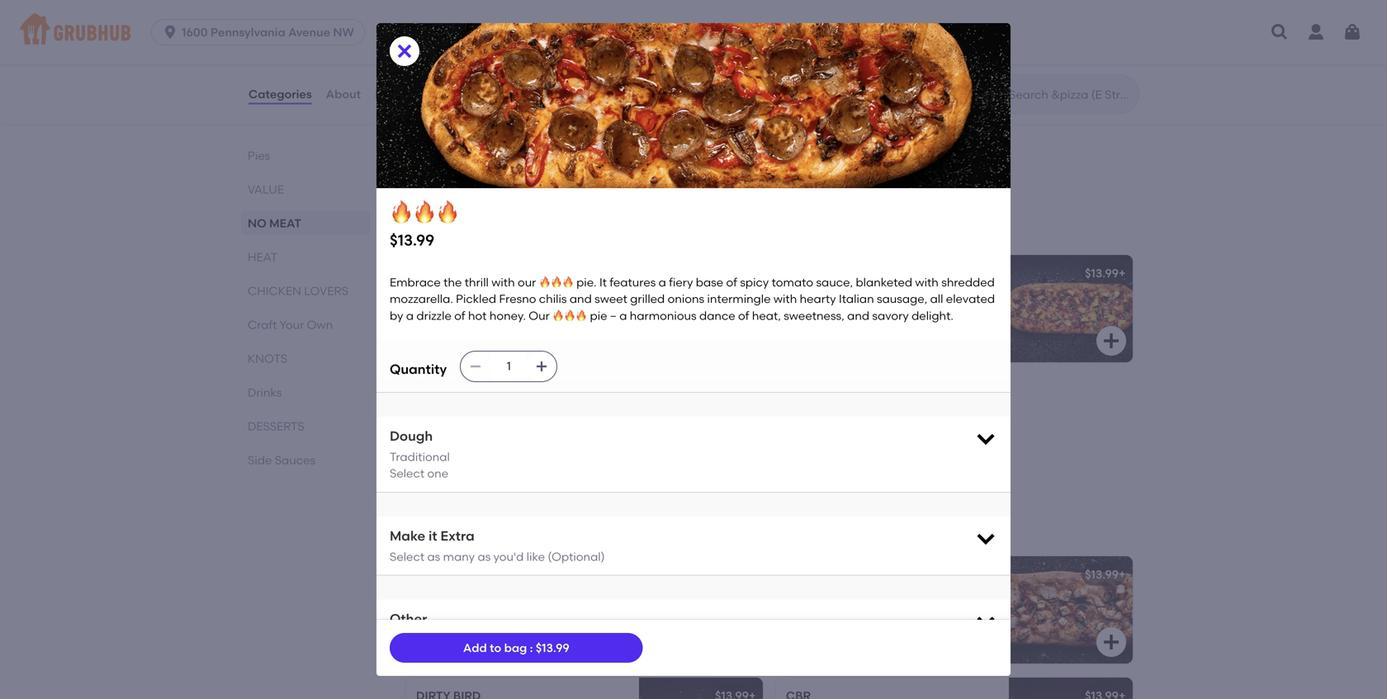 Task type: locate. For each thing, give the bounding box(es) containing it.
and
[[570, 292, 592, 306], [848, 309, 870, 323]]

0 vertical spatial chicken lovers
[[248, 284, 349, 298]]

your
[[280, 318, 304, 332]]

chicken
[[248, 284, 301, 298], [403, 518, 488, 539]]

main navigation navigation
[[0, 0, 1388, 64]]

chicken lovers up the your
[[248, 284, 349, 298]]

a right "–"
[[620, 309, 627, 323]]

embrace the thrill with our 🔥🔥🔥 pie. it features a fiery base of spicy tomato sauce, blanketed with shredded mozzarella. pickled fresno chilis and sweet grilled onions intermingle with hearty italian sausage, all elevated by a drizzle of hot honey. our 🔥🔥🔥 pie – a harmonious dance of heat, sweetness, and savory delight.
[[390, 275, 998, 323]]

own
[[307, 318, 333, 332]]

–
[[610, 309, 617, 323]]

honey.
[[490, 309, 526, 323]]

1 vertical spatial select
[[390, 550, 425, 564]]

1 vertical spatial lovers
[[492, 518, 562, 539]]

heat
[[403, 216, 450, 238], [248, 250, 278, 264]]

buffalo 66
[[416, 388, 486, 402]]

$13.99 + for 🔥🔥🔥
[[715, 266, 756, 280]]

0 horizontal spatial chicken
[[248, 284, 301, 298]]

many
[[443, 550, 475, 564]]

1 horizontal spatial heat
[[403, 216, 450, 238]]

the billie image
[[639, 0, 763, 61]]

$13.99 for blk
[[1086, 568, 1119, 582]]

2 select from the top
[[390, 550, 425, 564]]

cbr image
[[1009, 678, 1133, 700]]

buffy image
[[639, 75, 763, 183]]

chilis
[[539, 292, 567, 306]]

lovers up like
[[492, 518, 562, 539]]

a right by
[[406, 309, 414, 323]]

about button
[[325, 64, 362, 124]]

spicy
[[740, 275, 769, 289]]

1600
[[182, 25, 208, 39]]

of down 'intermingle'
[[739, 309, 750, 323]]

0 vertical spatial select
[[390, 467, 425, 481]]

1600 pennsylvania avenue nw button
[[151, 19, 372, 45]]

mozzarella.
[[390, 292, 453, 306]]

Search &pizza (E Street) search field
[[1008, 87, 1134, 102]]

heat down no
[[248, 250, 278, 264]]

features
[[610, 275, 656, 289]]

1 select from the top
[[390, 467, 425, 481]]

0 vertical spatial chicken
[[248, 284, 301, 298]]

you'd
[[494, 550, 524, 564]]

svg image
[[732, 30, 752, 50], [1102, 331, 1122, 351], [975, 527, 998, 550], [975, 610, 998, 633]]

by
[[390, 309, 404, 323]]

side
[[248, 454, 272, 468]]

as
[[427, 550, 441, 564], [478, 550, 491, 564]]

1 vertical spatial heat
[[248, 250, 278, 264]]

🔥🔥🔥 up mozzarella.
[[416, 266, 451, 280]]

1 horizontal spatial as
[[478, 550, 491, 564]]

fiery
[[669, 275, 693, 289]]

0 horizontal spatial as
[[427, 550, 441, 564]]

of
[[727, 275, 738, 289], [455, 309, 466, 323], [739, 309, 750, 323]]

as up outlaw in the left bottom of the page
[[478, 550, 491, 564]]

outlaw
[[442, 568, 494, 582]]

of left hot
[[455, 309, 466, 323]]

0 vertical spatial and
[[570, 292, 592, 306]]

0 horizontal spatial a
[[406, 309, 414, 323]]

0 horizontal spatial with
[[492, 275, 515, 289]]

chicken up many
[[403, 518, 488, 539]]

pie.
[[577, 275, 597, 289]]

0 horizontal spatial heat
[[248, 250, 278, 264]]

embrace
[[390, 275, 441, 289]]

🔥🔥🔥
[[390, 199, 459, 226], [416, 266, 451, 280], [539, 275, 574, 289], [553, 309, 587, 323]]

lovers
[[304, 284, 349, 298], [492, 518, 562, 539]]

select down "make" at the left bottom of page
[[390, 550, 425, 564]]

66
[[473, 388, 486, 402]]

with up fresno
[[492, 275, 515, 289]]

select inside make it extra select as many as you'd like (optional)
[[390, 550, 425, 564]]

svg image
[[1271, 22, 1290, 42], [1343, 22, 1363, 42], [162, 24, 179, 40], [395, 41, 415, 61], [732, 151, 752, 171], [732, 331, 752, 351], [469, 360, 483, 373], [535, 360, 549, 373], [975, 427, 998, 450], [1102, 633, 1122, 653]]

$13.99
[[715, 86, 749, 100], [390, 231, 435, 250], [715, 266, 749, 280], [1086, 266, 1119, 280], [715, 388, 749, 402], [715, 568, 749, 582], [1086, 568, 1119, 582], [536, 641, 570, 655]]

+ for buffalo 66
[[749, 388, 756, 402]]

$13.99 +
[[715, 86, 756, 100], [715, 266, 756, 280], [1086, 266, 1126, 280], [715, 388, 756, 402], [715, 568, 756, 582], [1086, 568, 1126, 582]]

🔥🔥🔥 up embrace
[[390, 199, 459, 226]]

pennsylvania
[[211, 25, 286, 39]]

pie
[[590, 309, 608, 323]]

1 horizontal spatial of
[[727, 275, 738, 289]]

pineapple jack'd
[[786, 266, 898, 280]]

as up "the"
[[427, 550, 441, 564]]

a
[[659, 275, 667, 289], [406, 309, 414, 323], [620, 309, 627, 323]]

sweetness,
[[784, 309, 845, 323]]

1 horizontal spatial chicken lovers
[[403, 518, 562, 539]]

svg image inside 1600 pennsylvania avenue nw button
[[162, 24, 179, 40]]

quantity
[[390, 362, 447, 378]]

onions
[[668, 292, 705, 306]]

select
[[390, 467, 425, 481], [390, 550, 425, 564]]

$13.99 for buffalo 66
[[715, 388, 749, 402]]

and down italian
[[848, 309, 870, 323]]

with up all
[[916, 275, 939, 289]]

1 vertical spatial chicken
[[403, 518, 488, 539]]

one
[[427, 467, 449, 481]]

1600 pennsylvania avenue nw
[[182, 25, 354, 39]]

jack'd
[[854, 266, 898, 280]]

chicken lovers
[[248, 284, 349, 298], [403, 518, 562, 539]]

meat
[[269, 216, 301, 230]]

a left fiery
[[659, 275, 667, 289]]

select down traditional
[[390, 467, 425, 481]]

and down pie.
[[570, 292, 592, 306]]

buffy
[[416, 86, 453, 100]]

other
[[390, 612, 427, 628]]

+
[[749, 86, 756, 100], [749, 266, 756, 280], [1119, 266, 1126, 280], [749, 388, 756, 402], [749, 568, 756, 582], [1119, 568, 1126, 582]]

of up 'intermingle'
[[727, 275, 738, 289]]

pineapple
[[786, 266, 851, 280]]

blk image
[[1009, 557, 1133, 664]]

hearty
[[800, 292, 836, 306]]

lovers up own
[[304, 284, 349, 298]]

chicken lovers up many
[[403, 518, 562, 539]]

0 horizontal spatial chicken lovers
[[248, 284, 349, 298]]

heat,
[[752, 309, 781, 323]]

pickled
[[456, 292, 497, 306]]

$13.99 + for pineapple jack'd
[[1086, 266, 1126, 280]]

2 as from the left
[[478, 550, 491, 564]]

dough
[[390, 428, 433, 444]]

drizzle
[[417, 309, 452, 323]]

reviews
[[375, 87, 421, 101]]

chicken up craft
[[248, 284, 301, 298]]

with
[[492, 275, 515, 289], [916, 275, 939, 289], [774, 292, 797, 306]]

pineapple jack'd image
[[1009, 255, 1133, 363]]

heat up embrace
[[403, 216, 450, 238]]

0 horizontal spatial of
[[455, 309, 466, 323]]

0 vertical spatial lovers
[[304, 284, 349, 298]]

1 vertical spatial chicken lovers
[[403, 518, 562, 539]]

$13.99 + for buffy
[[715, 86, 756, 100]]

0 horizontal spatial and
[[570, 292, 592, 306]]

$13.99 inside 🔥🔥🔥 $13.99
[[390, 231, 435, 250]]

1 vertical spatial and
[[848, 309, 870, 323]]

2 horizontal spatial a
[[659, 275, 667, 289]]

1 horizontal spatial lovers
[[492, 518, 562, 539]]

with down tomato
[[774, 292, 797, 306]]

(optional)
[[548, 550, 605, 564]]



Task type: vqa. For each thing, say whether or not it's contained in the screenshot.
DELIVERY button
no



Task type: describe. For each thing, give the bounding box(es) containing it.
craft your own
[[248, 318, 333, 332]]

$13.99 for 🔥🔥🔥
[[715, 266, 749, 280]]

about
[[326, 87, 361, 101]]

+ for pineapple jack'd
[[1119, 266, 1126, 280]]

harmonious
[[630, 309, 697, 323]]

:
[[530, 641, 533, 655]]

select inside dough traditional select one
[[390, 467, 425, 481]]

$13.99 for the outlaw
[[715, 568, 749, 582]]

drinks
[[248, 386, 282, 400]]

intermingle
[[708, 292, 771, 306]]

fresno
[[499, 292, 537, 306]]

reviews button
[[374, 64, 422, 124]]

make
[[390, 528, 426, 544]]

+ for 🔥🔥🔥
[[749, 266, 756, 280]]

buffalo
[[416, 388, 470, 402]]

extra
[[441, 528, 475, 544]]

our
[[529, 309, 550, 323]]

make it extra select as many as you'd like (optional)
[[390, 528, 605, 564]]

the outlaw
[[416, 568, 494, 582]]

1 as from the left
[[427, 550, 441, 564]]

bag
[[504, 641, 527, 655]]

value
[[248, 183, 284, 197]]

blanketed
[[856, 275, 913, 289]]

simp image
[[1009, 0, 1133, 61]]

+ for blk
[[1119, 568, 1126, 582]]

tomato
[[772, 275, 814, 289]]

italian
[[839, 292, 875, 306]]

dirty bird image
[[639, 678, 763, 700]]

nw
[[333, 25, 354, 39]]

the outlaw image
[[639, 557, 763, 664]]

hot
[[468, 309, 487, 323]]

sweet
[[595, 292, 628, 306]]

traditional
[[390, 450, 450, 464]]

no meat
[[248, 216, 301, 230]]

+ for the outlaw
[[749, 568, 756, 582]]

$13.99 for buffy
[[715, 86, 749, 100]]

search icon image
[[983, 84, 1003, 104]]

to
[[490, 641, 502, 655]]

the
[[444, 275, 462, 289]]

1 horizontal spatial a
[[620, 309, 627, 323]]

🔥🔥🔥 image
[[639, 255, 763, 363]]

grilled
[[631, 292, 665, 306]]

buffalo 66 image
[[639, 377, 763, 484]]

sauce,
[[817, 275, 853, 289]]

2 horizontal spatial of
[[739, 309, 750, 323]]

sausage,
[[877, 292, 928, 306]]

categories button
[[248, 64, 313, 124]]

pies
[[248, 149, 270, 163]]

$13.99 for pineapple jack'd
[[1086, 266, 1119, 280]]

craft
[[248, 318, 277, 332]]

🔥🔥🔥 down chilis
[[553, 309, 587, 323]]

🔥🔥🔥 $13.99
[[390, 199, 459, 250]]

1 horizontal spatial chicken
[[403, 518, 488, 539]]

savory
[[873, 309, 909, 323]]

dough traditional select one
[[390, 428, 450, 481]]

all
[[931, 292, 944, 306]]

add
[[463, 641, 487, 655]]

elevated
[[947, 292, 996, 306]]

$13.99 + for the outlaw
[[715, 568, 756, 582]]

+ for buffy
[[749, 86, 756, 100]]

our
[[518, 275, 536, 289]]

it
[[600, 275, 607, 289]]

$13.99 + for buffalo 66
[[715, 388, 756, 402]]

avenue
[[288, 25, 330, 39]]

🔥🔥🔥 up chilis
[[539, 275, 574, 289]]

base
[[696, 275, 724, 289]]

add to bag : $13.99
[[463, 641, 570, 655]]

side sauces
[[248, 454, 316, 468]]

shredded
[[942, 275, 995, 289]]

like
[[527, 550, 545, 564]]

sauces
[[275, 454, 316, 468]]

$13.99 + for blk
[[1086, 568, 1126, 582]]

1 horizontal spatial and
[[848, 309, 870, 323]]

knots
[[248, 352, 288, 366]]

2 horizontal spatial with
[[916, 275, 939, 289]]

delight.
[[912, 309, 954, 323]]

it
[[429, 528, 438, 544]]

no
[[248, 216, 267, 230]]

1 horizontal spatial with
[[774, 292, 797, 306]]

dance
[[700, 309, 736, 323]]

Input item quantity number field
[[491, 352, 527, 381]]

blk
[[786, 568, 809, 582]]

thrill
[[465, 275, 489, 289]]

0 vertical spatial heat
[[403, 216, 450, 238]]

categories
[[249, 87, 312, 101]]

the
[[416, 568, 439, 582]]

0 horizontal spatial lovers
[[304, 284, 349, 298]]

desserts
[[248, 420, 305, 434]]



